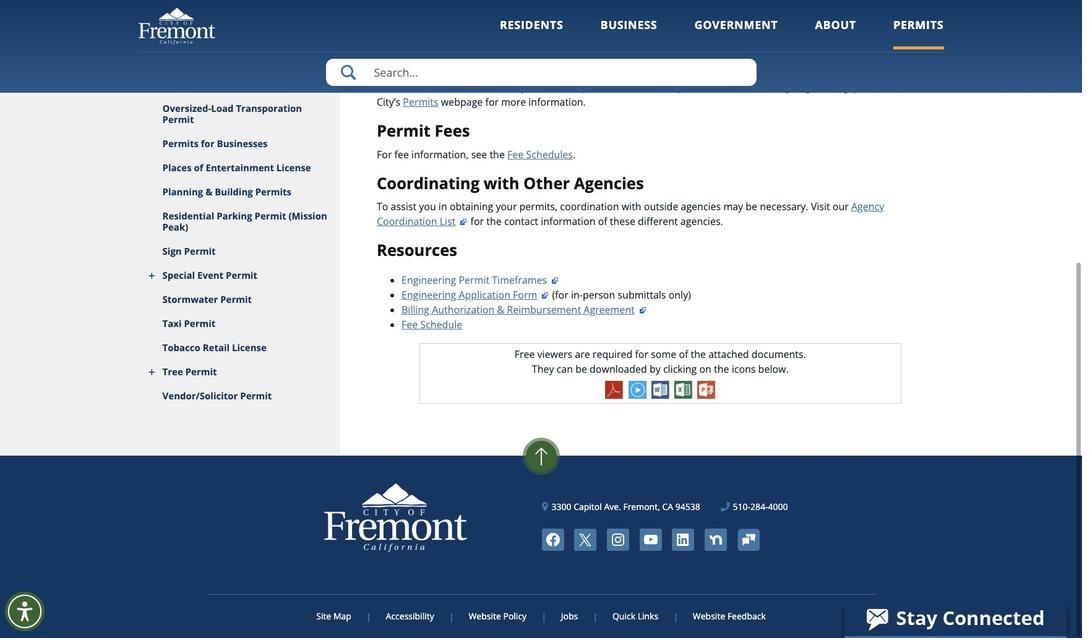 Task type: describe. For each thing, give the bounding box(es) containing it.
tobacco retail license
[[162, 342, 267, 354]]

permit inside "link"
[[226, 269, 257, 282]]

schedule
[[420, 318, 462, 332]]

site
[[316, 611, 331, 623]]

outdoor
[[162, 78, 202, 90]]

about link
[[815, 17, 857, 49]]

permit inside "link"
[[240, 390, 272, 402]]

permits webpage for more information.
[[403, 95, 586, 109]]

are inside the "free viewers are required for some of the attached documents. they can be downloaded by clicking on the icons below."
[[575, 348, 590, 361]]

residential parking permit (mission peak)
[[162, 210, 327, 233]]

permits for permits
[[894, 17, 944, 32]]

for inside the "free viewers are required for some of the attached documents. they can be downloaded by clicking on the icons below."
[[635, 348, 649, 361]]

by for issued
[[780, 80, 792, 94]]

permit inside residential parking permit (mission peak)
[[255, 210, 286, 222]]

permit inside subdivision permit technical peer review
[[457, 13, 488, 27]]

viewers
[[538, 348, 573, 361]]

attached
[[709, 348, 749, 361]]

agencies.
[[681, 215, 723, 229]]

fremont
[[541, 80, 580, 94]]

retail
[[203, 342, 230, 354]]

0 vertical spatial &
[[206, 186, 213, 198]]

more
[[501, 95, 526, 109]]

engineering for engineering application form
[[402, 288, 456, 302]]

site map link
[[316, 611, 368, 623]]

see
[[471, 148, 487, 161]]

ca
[[663, 501, 673, 513]]

website policy
[[469, 611, 527, 623]]

clicking
[[663, 363, 697, 376]]

peer
[[447, 28, 469, 42]]

business
[[601, 17, 658, 32]]

oversized-load transporation permit link
[[138, 97, 340, 132]]

government link
[[695, 17, 778, 49]]

of right places
[[194, 162, 203, 174]]

subdivision permit technical peer review
[[402, 13, 503, 42]]

footer yt icon image
[[640, 529, 662, 551]]

sign permit link
[[138, 240, 340, 264]]

free viewers are required for some of the attached documents. they can be downloaded by clicking on the icons below.
[[515, 348, 806, 376]]

list
[[440, 215, 456, 229]]

sign
[[162, 245, 182, 257]]

are inside for information about other city of fremont permits that are not processed and issued by engineering, please   visit the city's
[[642, 80, 657, 94]]

website for website feedback
[[693, 611, 726, 623]]

permit up special event permit
[[184, 245, 216, 257]]

for inside for information about other city of fremont permits that are not processed and issued by engineering, please   visit the city's
[[377, 80, 392, 94]]

accessibility link
[[370, 611, 450, 623]]

permit inside oversized-load transporation permit
[[162, 113, 194, 126]]

taxi
[[162, 317, 182, 330]]

284-
[[751, 501, 768, 513]]

94538
[[676, 501, 700, 513]]

1 horizontal spatial information
[[541, 215, 596, 229]]

places of entertainment license link
[[138, 156, 340, 180]]

special
[[162, 269, 195, 282]]

permit up vendor/solicitor
[[185, 366, 217, 378]]

free
[[515, 348, 535, 361]]

agency coordination list link
[[377, 200, 885, 229]]

download acrobat reader image
[[606, 381, 623, 399]]

and
[[728, 80, 746, 94]]

footer tw icon image
[[575, 529, 597, 551]]

tree permit
[[162, 366, 217, 378]]

the up on
[[691, 348, 706, 361]]

required
[[593, 348, 633, 361]]

places of entertainment license
[[162, 162, 311, 174]]

below.
[[759, 363, 789, 376]]

in-
[[571, 288, 583, 302]]

fee schedules link
[[508, 148, 573, 161]]

business link
[[601, 17, 658, 49]]

the inside for information about other city of fremont permits that are not processed and issued by engineering, please   visit the city's
[[907, 80, 922, 94]]

tobacco retail license link
[[138, 336, 340, 360]]

footer my icon image
[[737, 529, 760, 551]]

permits,
[[520, 200, 558, 214]]

vendor/solicitor permit link
[[138, 384, 340, 408]]

information,
[[412, 148, 469, 161]]

3300 capitol ave. fremont, ca 94538 link
[[542, 501, 700, 514]]

& inside the billing authorization & reimbursement agreement fee schedule
[[497, 303, 505, 317]]

permit down special event permit "link"
[[220, 293, 252, 306]]

sign permit
[[162, 245, 216, 257]]

other
[[481, 80, 507, 94]]

links
[[638, 611, 659, 623]]

of inside the "free viewers are required for some of the attached documents. they can be downloaded by clicking on the icons below."
[[679, 348, 688, 361]]

outside
[[644, 200, 679, 214]]

different
[[638, 215, 678, 229]]

permits for businesses
[[162, 137, 268, 150]]

agencies
[[574, 172, 644, 194]]

fee inside the billing authorization & reimbursement agreement fee schedule
[[402, 318, 418, 332]]

tree
[[162, 366, 183, 378]]

quick
[[613, 611, 636, 623]]

website policy link
[[453, 611, 543, 623]]

for the contact information of these different agencies.
[[468, 215, 723, 229]]

download word viewer image
[[652, 381, 669, 399]]

stormwater
[[162, 293, 218, 306]]

visit
[[886, 80, 905, 94]]

vendor/solicitor permit
[[162, 390, 272, 402]]

download excel viewer image
[[675, 381, 692, 399]]

application
[[459, 288, 511, 302]]

footer li icon image
[[672, 529, 695, 551]]

transporation
[[236, 102, 302, 114]]

about
[[452, 80, 479, 94]]

please
[[854, 80, 884, 94]]

ave.
[[604, 501, 621, 513]]

permit fees for fee information, see the fee schedules .
[[377, 120, 576, 161]]

for down the other
[[486, 95, 499, 109]]

for left businesses
[[201, 137, 215, 150]]

1 vertical spatial with
[[622, 200, 642, 214]]

coordination
[[377, 215, 437, 229]]

processed
[[678, 80, 726, 94]]

may
[[724, 200, 743, 214]]

quick links link
[[597, 611, 675, 623]]

policy
[[503, 611, 527, 623]]



Task type: vqa. For each thing, say whether or not it's contained in the screenshot.
third 'CITY COUNCIL CLOSED SESSION' from the bottom
no



Task type: locate. For each thing, give the bounding box(es) containing it.
of left fremont
[[529, 80, 538, 94]]

be for may
[[746, 200, 758, 214]]

information
[[395, 80, 449, 94], [541, 215, 596, 229]]

with up these
[[622, 200, 642, 214]]

special event permit link
[[138, 264, 340, 288]]

1 vertical spatial be
[[576, 363, 587, 376]]

issued
[[748, 80, 778, 94]]

& down application
[[497, 303, 505, 317]]

& left the building
[[206, 186, 213, 198]]

download windows media player image
[[629, 381, 646, 399]]

engineering permit timeframes
[[402, 273, 547, 287]]

that
[[621, 80, 640, 94]]

1 horizontal spatial website
[[693, 611, 726, 623]]

to
[[377, 200, 388, 214]]

0 horizontal spatial license
[[232, 342, 267, 354]]

commercial
[[204, 78, 260, 90]]

obtaining
[[450, 200, 493, 214]]

by inside for information about other city of fremont permits that are not processed and issued by engineering, please   visit the city's
[[780, 80, 792, 94]]

0 horizontal spatial fee
[[402, 318, 418, 332]]

1 vertical spatial engineering
[[402, 288, 456, 302]]

timeframes
[[492, 273, 547, 287]]

agreement
[[584, 303, 635, 317]]

of
[[529, 80, 538, 94], [194, 162, 203, 174], [598, 215, 608, 229], [679, 348, 688, 361]]

0 vertical spatial permits link
[[894, 17, 944, 49]]

stay connected image
[[845, 602, 1066, 637]]

places
[[162, 162, 192, 174]]

510-
[[733, 501, 751, 513]]

1 vertical spatial are
[[575, 348, 590, 361]]

0 horizontal spatial be
[[576, 363, 587, 376]]

permit down outdoor
[[162, 113, 194, 126]]

1 horizontal spatial with
[[622, 200, 642, 214]]

event
[[197, 269, 224, 282]]

the
[[907, 80, 922, 94], [490, 148, 505, 161], [487, 215, 502, 229], [691, 348, 706, 361], [714, 363, 729, 376]]

0 vertical spatial engineering
[[402, 273, 456, 287]]

1 horizontal spatial be
[[746, 200, 758, 214]]

be for can
[[576, 363, 587, 376]]

residential parking permit (mission peak) link
[[138, 204, 340, 240]]

permits link up visit
[[894, 17, 944, 49]]

2 website from the left
[[693, 611, 726, 623]]

other city permits
[[377, 53, 524, 74]]

0 horizontal spatial &
[[206, 186, 213, 198]]

businesses
[[217, 137, 268, 150]]

schedules
[[526, 148, 573, 161]]

billing
[[402, 303, 430, 317]]

submittals
[[618, 288, 666, 302]]

footer ig icon image
[[607, 529, 629, 551]]

permit up fee
[[377, 120, 431, 142]]

for left fee
[[377, 148, 392, 161]]

vendor/solicitor
[[162, 390, 238, 402]]

are right viewers
[[575, 348, 590, 361]]

taxi permit link
[[138, 312, 340, 336]]

permit down tree permit link
[[240, 390, 272, 402]]

engineering for engineering permit timeframes
[[402, 273, 456, 287]]

not
[[660, 80, 676, 94]]

other
[[377, 53, 423, 74], [524, 172, 570, 194]]

patio
[[262, 78, 286, 90]]

footer fb icon image
[[542, 529, 564, 551]]

are left not
[[642, 80, 657, 94]]

0 horizontal spatial information
[[395, 80, 449, 94]]

0 vertical spatial by
[[780, 80, 792, 94]]

parking
[[217, 210, 252, 222]]

0 vertical spatial information
[[395, 80, 449, 94]]

permit right parking
[[255, 210, 286, 222]]

&
[[206, 186, 213, 198], [497, 303, 505, 317]]

0 vertical spatial are
[[642, 80, 657, 94]]

the inside permit fees for fee information, see the fee schedules .
[[490, 148, 505, 161]]

0 horizontal spatial other
[[377, 53, 423, 74]]

with up your
[[484, 172, 520, 194]]

website left policy
[[469, 611, 501, 623]]

coordinating
[[377, 172, 480, 194]]

agency coordination list
[[377, 200, 885, 229]]

license down taxi permit link
[[232, 342, 267, 354]]

0 vertical spatial with
[[484, 172, 520, 194]]

1 website from the left
[[469, 611, 501, 623]]

1 engineering from the top
[[402, 273, 456, 287]]

city
[[427, 53, 458, 74], [509, 80, 526, 94]]

0 horizontal spatial website
[[469, 611, 501, 623]]

permit inside permit fees for fee information, see the fee schedules .
[[377, 120, 431, 142]]

on
[[700, 363, 712, 376]]

0 vertical spatial license
[[277, 162, 311, 174]]

subdivision
[[402, 13, 454, 27]]

engineering,
[[794, 80, 851, 94]]

2 engineering from the top
[[402, 288, 456, 302]]

only)
[[669, 288, 691, 302]]

of down to assist you in obtaining your permits, coordination with outside agencies may be necessary. visit our
[[598, 215, 608, 229]]

information up city's
[[395, 80, 449, 94]]

outdoor commercial patio permit link
[[138, 72, 340, 97]]

fee
[[395, 148, 409, 161]]

of inside for information about other city of fremont permits that are not processed and issued by engineering, please   visit the city's
[[529, 80, 538, 94]]

stormwater permit link
[[138, 288, 340, 312]]

website for website policy
[[469, 611, 501, 623]]

building
[[215, 186, 253, 198]]

fee down billing
[[402, 318, 418, 332]]

permits link right city's
[[403, 95, 439, 109]]

information inside for information about other city of fremont permits that are not processed and issued by engineering, please   visit the city's
[[395, 80, 449, 94]]

1 horizontal spatial other
[[524, 172, 570, 194]]

fee schedule link
[[402, 318, 462, 332]]

site map
[[316, 611, 351, 623]]

person
[[583, 288, 615, 302]]

1 vertical spatial permits link
[[403, 95, 439, 109]]

permit down 'sign permit' link
[[226, 269, 257, 282]]

for down 'obtaining'
[[471, 215, 484, 229]]

webpage
[[441, 95, 483, 109]]

city up more
[[509, 80, 526, 94]]

0 horizontal spatial permits link
[[403, 95, 439, 109]]

0 vertical spatial be
[[746, 200, 758, 214]]

1 vertical spatial city
[[509, 80, 526, 94]]

license up (mission
[[277, 162, 311, 174]]

coordinating with other agencies
[[377, 172, 644, 194]]

other down technical
[[377, 53, 423, 74]]

these
[[610, 215, 636, 229]]

technical
[[402, 28, 445, 42]]

website left feedback
[[693, 611, 726, 623]]

the right on
[[714, 363, 729, 376]]

in
[[439, 200, 447, 214]]

permit up the engineering application form link
[[459, 273, 490, 287]]

city down technical peer review link
[[427, 53, 458, 74]]

be right the "can"
[[576, 363, 587, 376]]

the right visit
[[907, 80, 922, 94]]

permits
[[583, 80, 619, 94]]

the down your
[[487, 215, 502, 229]]

review
[[471, 28, 503, 42]]

1 for from the top
[[377, 80, 392, 94]]

about
[[815, 17, 857, 32]]

jobs
[[561, 611, 578, 623]]

footer nd icon image
[[705, 529, 727, 551]]

capitol
[[574, 501, 602, 513]]

0 horizontal spatial by
[[650, 363, 661, 376]]

0 vertical spatial fee
[[508, 148, 524, 161]]

engineering up billing
[[402, 288, 456, 302]]

by down some
[[650, 363, 661, 376]]

Search text field
[[326, 59, 757, 86]]

website feedback
[[693, 611, 766, 623]]

1 horizontal spatial license
[[277, 162, 311, 174]]

planning
[[162, 186, 203, 198]]

0 horizontal spatial city
[[427, 53, 458, 74]]

can
[[557, 363, 573, 376]]

be inside the "free viewers are required for some of the attached documents. they can be downloaded by clicking on the icons below."
[[576, 363, 587, 376]]

fee up coordinating with other agencies
[[508, 148, 524, 161]]

the right see
[[490, 148, 505, 161]]

residents
[[500, 17, 564, 32]]

permits for permits for businesses
[[162, 137, 199, 150]]

information.
[[529, 95, 586, 109]]

3300
[[552, 501, 572, 513]]

1 vertical spatial license
[[232, 342, 267, 354]]

fee
[[508, 148, 524, 161], [402, 318, 418, 332]]

for
[[377, 80, 392, 94], [377, 148, 392, 161]]

0 horizontal spatial with
[[484, 172, 520, 194]]

1 vertical spatial other
[[524, 172, 570, 194]]

for information about other city of fremont permits that are not processed and issued by engineering, please   visit the city's
[[377, 80, 922, 109]]

1 horizontal spatial are
[[642, 80, 657, 94]]

by for downloaded
[[650, 363, 661, 376]]

0 vertical spatial other
[[377, 53, 423, 74]]

2 for from the top
[[377, 148, 392, 161]]

1 horizontal spatial &
[[497, 303, 505, 317]]

load
[[211, 102, 234, 114]]

for left some
[[635, 348, 649, 361]]

download powerpoint viewer image
[[698, 381, 715, 399]]

outdoor commercial patio permit
[[162, 78, 320, 90]]

1 vertical spatial &
[[497, 303, 505, 317]]

fee inside permit fees for fee information, see the fee schedules .
[[508, 148, 524, 161]]

permits
[[894, 17, 944, 32], [462, 53, 524, 74], [403, 95, 439, 109], [162, 137, 199, 150], [255, 186, 292, 198]]

510-284-4000
[[733, 501, 788, 513]]

by inside the "free viewers are required for some of the attached documents. they can be downloaded by clicking on the icons below."
[[650, 363, 661, 376]]

authorization
[[432, 303, 495, 317]]

engineering down resources
[[402, 273, 456, 287]]

1 horizontal spatial fee
[[508, 148, 524, 161]]

1 vertical spatial fee
[[402, 318, 418, 332]]

engineering application form
[[402, 288, 537, 302]]

1 vertical spatial by
[[650, 363, 661, 376]]

by right the issued
[[780, 80, 792, 94]]

other up permits,
[[524, 172, 570, 194]]

1 vertical spatial information
[[541, 215, 596, 229]]

of up clicking
[[679, 348, 688, 361]]

form
[[513, 288, 537, 302]]

city inside for information about other city of fremont permits that are not processed and issued by engineering, please   visit the city's
[[509, 80, 526, 94]]

oversized-
[[162, 102, 211, 114]]

jobs link
[[545, 611, 594, 623]]

permit down stormwater permit
[[184, 317, 216, 330]]

1 horizontal spatial by
[[780, 80, 792, 94]]

0 horizontal spatial are
[[575, 348, 590, 361]]

information down coordination
[[541, 215, 596, 229]]

be right may
[[746, 200, 758, 214]]

for inside permit fees for fee information, see the fee schedules .
[[377, 148, 392, 161]]

1 vertical spatial for
[[377, 148, 392, 161]]

permit right patio
[[289, 78, 320, 90]]

for up city's
[[377, 80, 392, 94]]

our
[[833, 200, 849, 214]]

0 vertical spatial city
[[427, 53, 458, 74]]

stormwater permit
[[162, 293, 252, 306]]

1 horizontal spatial city
[[509, 80, 526, 94]]

permits for permits webpage for more information.
[[403, 95, 439, 109]]

permit up peer
[[457, 13, 488, 27]]

1 horizontal spatial permits link
[[894, 17, 944, 49]]

0 vertical spatial for
[[377, 80, 392, 94]]



